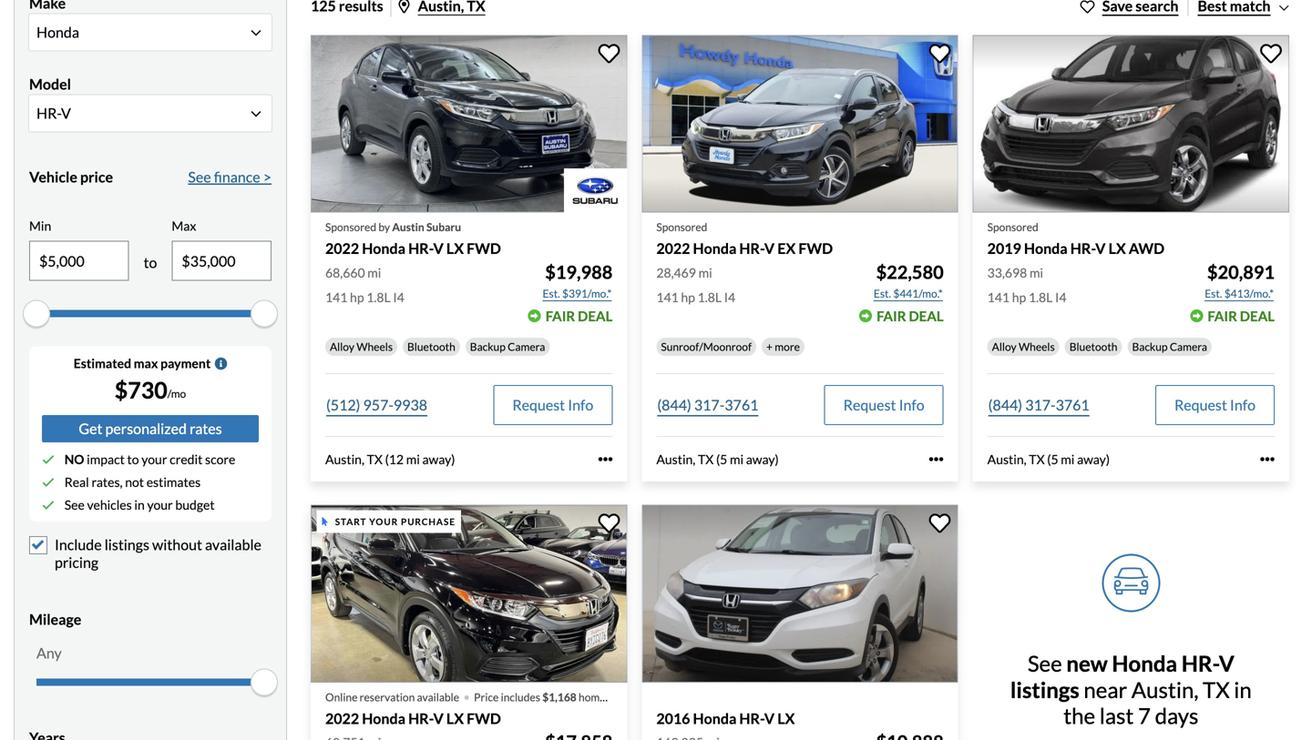 Task type: describe. For each thing, give the bounding box(es) containing it.
1.8l for $22,580
[[698, 290, 722, 305]]

28,469
[[656, 265, 696, 281]]

Min text field
[[30, 242, 128, 280]]

austin, for $22,580
[[656, 452, 696, 467]]

any
[[36, 645, 62, 662]]

austin, for $19,988
[[325, 452, 364, 467]]

payment
[[161, 356, 211, 371]]

33,698 mi 141 hp 1.8l i4
[[987, 265, 1067, 305]]

crystal black pearl 2022 honda hr-v ex fwd suv / crossover front-wheel drive automatic image
[[642, 35, 958, 213]]

ellipsis h image
[[1260, 453, 1275, 467]]

honda inside sponsored 2019 honda hr-v lx awd
[[1024, 240, 1068, 258]]

honda inside sponsored by austin subaru 2022 honda hr-v lx fwd
[[362, 240, 405, 258]]

last
[[1100, 704, 1134, 729]]

(12
[[385, 452, 404, 467]]

(844) 317-3761 button for $22,580
[[656, 385, 759, 425]]

pricing
[[55, 554, 98, 572]]

68,660 mi 141 hp 1.8l i4
[[325, 265, 404, 305]]

near
[[1084, 677, 1127, 703]]

141 for $19,988
[[325, 290, 348, 305]]

includes
[[501, 691, 540, 704]]

9938
[[394, 396, 427, 414]]

see finance > link
[[188, 166, 272, 188]]

available inside 'online reservation available · price includes $1,168 home delivery 2022 honda hr-v lx fwd'
[[417, 691, 459, 704]]

mi inside 33,698 mi 141 hp 1.8l i4
[[1030, 265, 1043, 281]]

$22,580 est. $441/mo.*
[[874, 261, 944, 300]]

max
[[172, 218, 196, 234]]

honda right the 2016
[[693, 710, 737, 728]]

28,469 mi 141 hp 1.8l i4
[[656, 265, 735, 305]]

1 vertical spatial to
[[127, 452, 139, 468]]

vehicles
[[87, 498, 132, 513]]

start
[[335, 517, 367, 528]]

bluetooth for $20,891
[[1070, 340, 1118, 353]]

request info for $19,988
[[512, 396, 594, 414]]

mi inside 68,660 mi 141 hp 1.8l i4
[[367, 265, 381, 281]]

vehicle price
[[29, 168, 113, 186]]

request for $20,891
[[1175, 396, 1227, 414]]

price
[[80, 168, 113, 186]]

austin, tx (5 mi away) for $22,580
[[656, 452, 779, 467]]

1 check image from the top
[[42, 454, 55, 466]]

hr- inside new honda hr-v listings
[[1182, 651, 1219, 677]]

gray 2016 honda hr-v lx suv / crossover front-wheel drive continuously variable transmission image
[[642, 505, 958, 683]]

away) for $19,988
[[422, 452, 455, 467]]

(844) 317-3761 for $22,580
[[657, 396, 759, 414]]

awd
[[1129, 240, 1165, 258]]

fair deal for $19,988
[[546, 308, 613, 324]]

2022 inside sponsored by austin subaru 2022 honda hr-v lx fwd
[[325, 240, 359, 258]]

hr- inside sponsored 2019 honda hr-v lx awd
[[1070, 240, 1095, 258]]

hp for $19,988
[[350, 290, 364, 305]]

(512) 957-9938
[[326, 396, 427, 414]]

estimates
[[146, 475, 201, 490]]

2016
[[656, 710, 690, 728]]

days
[[1155, 704, 1199, 729]]

away) for $22,580
[[746, 452, 779, 467]]

mileage button
[[29, 597, 272, 643]]

141 for $22,580
[[656, 290, 679, 305]]

lx inside 'online reservation available · price includes $1,168 home delivery 2022 honda hr-v lx fwd'
[[446, 710, 464, 728]]

personalized
[[105, 420, 187, 438]]

hp for $22,580
[[681, 290, 695, 305]]

141 for $20,891
[[987, 290, 1010, 305]]

fair for $19,988
[[546, 308, 575, 324]]

sponsored for $22,580
[[656, 221, 707, 234]]

alloy wheels for $20,891
[[992, 340, 1055, 353]]

sponsored 2019 honda hr-v lx awd
[[987, 221, 1165, 258]]

0 vertical spatial to
[[144, 254, 157, 272]]

sponsored for $20,891
[[987, 221, 1039, 234]]

v inside sponsored 2022 honda hr-v ex fwd
[[764, 240, 775, 258]]

include
[[55, 536, 102, 554]]

(5 for $20,891
[[1047, 452, 1058, 467]]

2016 honda hr-v lx link
[[642, 505, 962, 741]]

sponsored for $19,988
[[325, 221, 376, 234]]

model
[[29, 75, 71, 93]]

i4 for $19,988
[[393, 290, 404, 305]]

estimated
[[74, 356, 131, 371]]

away) for $20,891
[[1077, 452, 1110, 467]]

start your purchase
[[335, 517, 456, 528]]

ex
[[778, 240, 796, 258]]

real rates, not estimates
[[64, 475, 201, 490]]

request info button for $19,988
[[493, 385, 613, 425]]

sponsored by austin subaru 2022 honda hr-v lx fwd
[[325, 221, 501, 258]]

available inside include listings without available pricing
[[205, 536, 261, 554]]

not
[[125, 475, 144, 490]]

price
[[474, 691, 499, 704]]

budget
[[175, 498, 215, 513]]

$1,168
[[542, 691, 577, 704]]

ellipsis h image for $19,988
[[598, 453, 613, 467]]

near austin, tx in the last 7 days
[[1064, 677, 1252, 729]]

·
[[463, 680, 470, 712]]

sunroof/moonroof
[[661, 340, 752, 353]]

$22,580
[[876, 261, 944, 283]]

online reservation available · price includes $1,168 home delivery 2022 honda hr-v lx fwd
[[325, 680, 646, 728]]

silver 2019 honda hr-v lx awd suv / crossover all-wheel drive continuously variable transmission image
[[973, 35, 1289, 213]]

austin
[[392, 221, 424, 234]]

credit
[[170, 452, 203, 468]]

score
[[205, 452, 235, 468]]

hr- inside sponsored by austin subaru 2022 honda hr-v lx fwd
[[408, 240, 433, 258]]

camera for $20,891
[[1170, 340, 1207, 353]]

get personalized rates
[[79, 420, 222, 438]]

v inside sponsored by austin subaru 2022 honda hr-v lx fwd
[[433, 240, 444, 258]]

include listings without available pricing
[[55, 536, 261, 572]]

$20,891
[[1207, 261, 1275, 283]]

request for $19,988
[[512, 396, 565, 414]]

impact
[[87, 452, 125, 468]]

request info button for $22,580
[[824, 385, 944, 425]]

7
[[1138, 704, 1151, 729]]

listings inside new honda hr-v listings
[[1011, 677, 1080, 703]]

mileage
[[29, 611, 81, 629]]

austin subaru image
[[564, 168, 627, 213]]

2016 honda hr-v lx
[[656, 710, 795, 728]]

delivery
[[608, 691, 646, 704]]

get personalized rates button
[[42, 416, 259, 443]]

(844) for $22,580
[[657, 396, 691, 414]]

$413/mo.*
[[1224, 287, 1274, 300]]

rates,
[[92, 475, 123, 490]]

v inside sponsored 2019 honda hr-v lx awd
[[1095, 240, 1106, 258]]

backup for $19,988
[[470, 340, 506, 353]]

honda inside sponsored 2022 honda hr-v ex fwd
[[693, 240, 737, 258]]

request info for $22,580
[[843, 396, 925, 414]]

purchase
[[401, 517, 456, 528]]

request for $22,580
[[843, 396, 896, 414]]

in inside near austin, tx in the last 7 days
[[1234, 677, 1252, 703]]

(512) 957-9938 button
[[325, 385, 428, 425]]

ellipsis h image for $22,580
[[929, 453, 944, 467]]

est. for $20,891
[[1205, 287, 1222, 300]]

$730 /mo
[[115, 377, 186, 404]]

fair deal for $20,891
[[1208, 308, 1275, 324]]

2019
[[987, 240, 1021, 258]]

your for budget
[[147, 498, 173, 513]]

wheels for $19,988
[[357, 340, 393, 353]]

Max text field
[[173, 242, 271, 280]]

rates
[[190, 420, 222, 438]]

min
[[29, 218, 51, 234]]

see for see finance >
[[188, 168, 211, 186]]

reservation
[[360, 691, 415, 704]]

(512)
[[326, 396, 360, 414]]

more
[[775, 340, 800, 353]]

(844) for $20,891
[[988, 396, 1023, 414]]

lx inside sponsored by austin subaru 2022 honda hr-v lx fwd
[[446, 240, 464, 258]]

deal for $22,580
[[909, 308, 944, 324]]

without
[[152, 536, 202, 554]]

the
[[1064, 704, 1095, 729]]

new
[[1066, 651, 1108, 677]]

new honda hr-v listings
[[1011, 651, 1235, 703]]



Task type: vqa. For each thing, say whether or not it's contained in the screenshot.
"Reviews"
no



Task type: locate. For each thing, give the bounding box(es) containing it.
sponsored inside sponsored 2022 honda hr-v ex fwd
[[656, 221, 707, 234]]

0 horizontal spatial (844)
[[657, 396, 691, 414]]

hr- inside sponsored 2022 honda hr-v ex fwd
[[739, 240, 764, 258]]

1 i4 from the left
[[393, 290, 404, 305]]

3 1.8l from the left
[[1029, 290, 1053, 305]]

hp down 33,698
[[1012, 290, 1026, 305]]

1 horizontal spatial alloy
[[992, 340, 1017, 353]]

honda inside 'online reservation available · price includes $1,168 home delivery 2022 honda hr-v lx fwd'
[[362, 710, 405, 728]]

hr- left ex
[[739, 240, 764, 258]]

austin, inside near austin, tx in the last 7 days
[[1132, 677, 1199, 703]]

1 horizontal spatial info
[[899, 396, 925, 414]]

i4 up 'sunroof/moonroof'
[[724, 290, 735, 305]]

1.8l inside 33,698 mi 141 hp 1.8l i4
[[1029, 290, 1053, 305]]

3 request info from the left
[[1175, 396, 1256, 414]]

2 horizontal spatial deal
[[1240, 308, 1275, 324]]

crystal black pearl 2022 honda hr-v lx fwd suv / crossover front-wheel drive automatic image
[[311, 505, 627, 683]]

check image
[[42, 476, 55, 489]]

austin,
[[325, 452, 364, 467], [656, 452, 696, 467], [987, 452, 1027, 467], [1132, 677, 1199, 703]]

(5 for $22,580
[[716, 452, 727, 467]]

hp for $20,891
[[1012, 290, 1026, 305]]

$391/mo.*
[[562, 287, 612, 300]]

your down 'estimates'
[[147, 498, 173, 513]]

2 3761 from the left
[[1056, 396, 1090, 414]]

est. $441/mo.* button
[[873, 285, 944, 303]]

3 fair deal from the left
[[1208, 308, 1275, 324]]

1 317- from the left
[[694, 396, 725, 414]]

1 horizontal spatial request
[[843, 396, 896, 414]]

2 check image from the top
[[42, 499, 55, 512]]

bluetooth
[[407, 340, 455, 353], [1070, 340, 1118, 353]]

0 horizontal spatial hp
[[350, 290, 364, 305]]

fwd inside sponsored 2022 honda hr-v ex fwd
[[799, 240, 833, 258]]

1 vertical spatial see
[[64, 498, 85, 513]]

3 hp from the left
[[1012, 290, 1026, 305]]

1 vertical spatial in
[[1234, 677, 1252, 703]]

1.8l up 'sunroof/moonroof'
[[698, 290, 722, 305]]

1 horizontal spatial (844)
[[988, 396, 1023, 414]]

i4 inside 33,698 mi 141 hp 1.8l i4
[[1055, 290, 1067, 305]]

alloy up the (512) on the left bottom
[[330, 340, 354, 353]]

2 horizontal spatial info
[[1230, 396, 1256, 414]]

0 horizontal spatial fair deal
[[546, 308, 613, 324]]

1.8l for $20,891
[[1029, 290, 1053, 305]]

>
[[263, 168, 272, 186]]

austin, for $20,891
[[987, 452, 1027, 467]]

est. $391/mo.* button
[[542, 285, 613, 303]]

0 horizontal spatial alloy
[[330, 340, 354, 353]]

est. for $22,580
[[874, 287, 891, 300]]

1 horizontal spatial available
[[417, 691, 459, 704]]

1 horizontal spatial bluetooth
[[1070, 340, 1118, 353]]

317-
[[694, 396, 725, 414], [1025, 396, 1056, 414]]

2 horizontal spatial away)
[[1077, 452, 1110, 467]]

info for $19,988
[[568, 396, 594, 414]]

0 horizontal spatial listings
[[105, 536, 149, 554]]

1 camera from the left
[[508, 340, 545, 353]]

see up the
[[1028, 651, 1066, 677]]

1 horizontal spatial in
[[1234, 677, 1252, 703]]

2 (844) 317-3761 from the left
[[988, 396, 1090, 414]]

honda up near austin, tx in the last 7 days
[[1112, 651, 1177, 677]]

est. for $19,988
[[543, 287, 560, 300]]

1 vertical spatial listings
[[1011, 677, 1080, 703]]

backup camera for $20,891
[[1132, 340, 1207, 353]]

2 est. from the left
[[874, 287, 891, 300]]

hp inside 68,660 mi 141 hp 1.8l i4
[[350, 290, 364, 305]]

hr- left awd
[[1070, 240, 1095, 258]]

ellipsis h image
[[598, 453, 613, 467], [929, 453, 944, 467]]

fair for $22,580
[[877, 308, 906, 324]]

141 down 28,469 at the right top of the page
[[656, 290, 679, 305]]

2 1.8l from the left
[[698, 290, 722, 305]]

1 horizontal spatial request info button
[[824, 385, 944, 425]]

1 vertical spatial your
[[147, 498, 173, 513]]

1 horizontal spatial 3761
[[1056, 396, 1090, 414]]

sponsored left by
[[325, 221, 376, 234]]

1 horizontal spatial 1.8l
[[698, 290, 722, 305]]

1 3761 from the left
[[725, 396, 759, 414]]

1.8l down sponsored 2019 honda hr-v lx awd
[[1029, 290, 1053, 305]]

1 horizontal spatial backup
[[1132, 340, 1168, 353]]

hp down 68,660
[[350, 290, 364, 305]]

fair
[[546, 308, 575, 324], [877, 308, 906, 324], [1208, 308, 1237, 324]]

2 i4 from the left
[[724, 290, 735, 305]]

1 141 from the left
[[325, 290, 348, 305]]

wheels for $20,891
[[1019, 340, 1055, 353]]

listings inside include listings without available pricing
[[105, 536, 149, 554]]

alloy wheels
[[330, 340, 393, 353], [992, 340, 1055, 353]]

1 request info from the left
[[512, 396, 594, 414]]

2 horizontal spatial 1.8l
[[1029, 290, 1053, 305]]

2 horizontal spatial i4
[[1055, 290, 1067, 305]]

backup camera
[[470, 340, 545, 353], [1132, 340, 1207, 353]]

i4 down sponsored 2019 honda hr-v lx awd
[[1055, 290, 1067, 305]]

home
[[579, 691, 606, 704]]

2 vertical spatial your
[[369, 517, 398, 528]]

0 horizontal spatial (844) 317-3761
[[657, 396, 759, 414]]

fair down est. $413/mo.* button
[[1208, 308, 1237, 324]]

est. down $19,988
[[543, 287, 560, 300]]

your right start
[[369, 517, 398, 528]]

0 vertical spatial your
[[141, 452, 167, 468]]

1 horizontal spatial austin, tx (5 mi away)
[[987, 452, 1110, 467]]

fwd inside 'online reservation available · price includes $1,168 home delivery 2022 honda hr-v lx fwd'
[[467, 710, 501, 728]]

3 est. from the left
[[1205, 287, 1222, 300]]

1 (844) 317-3761 from the left
[[657, 396, 759, 414]]

0 horizontal spatial available
[[205, 536, 261, 554]]

bluetooth for $19,988
[[407, 340, 455, 353]]

1 horizontal spatial fair
[[877, 308, 906, 324]]

est. down $20,891
[[1205, 287, 1222, 300]]

1 horizontal spatial backup camera
[[1132, 340, 1207, 353]]

0 horizontal spatial backup
[[470, 340, 506, 353]]

2 info from the left
[[899, 396, 925, 414]]

0 horizontal spatial camera
[[508, 340, 545, 353]]

mouse pointer image
[[322, 518, 328, 527]]

1 horizontal spatial 141
[[656, 290, 679, 305]]

sponsored inside sponsored by austin subaru 2022 honda hr-v lx fwd
[[325, 221, 376, 234]]

0 vertical spatial see
[[188, 168, 211, 186]]

2 backup from the left
[[1132, 340, 1168, 353]]

1 away) from the left
[[422, 452, 455, 467]]

wheels down 33,698 mi 141 hp 1.8l i4
[[1019, 340, 1055, 353]]

2022 up 28,469 at the right top of the page
[[656, 240, 690, 258]]

2 request info from the left
[[843, 396, 925, 414]]

request info
[[512, 396, 594, 414], [843, 396, 925, 414], [1175, 396, 1256, 414]]

1 austin, tx (5 mi away) from the left
[[656, 452, 779, 467]]

see inside see finance > link
[[188, 168, 211, 186]]

2022 up 68,660
[[325, 240, 359, 258]]

1.8l down sponsored by austin subaru 2022 honda hr-v lx fwd
[[367, 290, 391, 305]]

i4 for $20,891
[[1055, 290, 1067, 305]]

0 horizontal spatial i4
[[393, 290, 404, 305]]

2 141 from the left
[[656, 290, 679, 305]]

v inside new honda hr-v listings
[[1219, 651, 1235, 677]]

2 (844) 317-3761 button from the left
[[987, 385, 1090, 425]]

3 request from the left
[[1175, 396, 1227, 414]]

2 fair deal from the left
[[877, 308, 944, 324]]

info
[[568, 396, 594, 414], [899, 396, 925, 414], [1230, 396, 1256, 414]]

3761 for $20,891
[[1056, 396, 1090, 414]]

0 horizontal spatial request info button
[[493, 385, 613, 425]]

2 horizontal spatial see
[[1028, 651, 1066, 677]]

1 (844) 317-3761 button from the left
[[656, 385, 759, 425]]

0 horizontal spatial request
[[512, 396, 565, 414]]

1 info from the left
[[568, 396, 594, 414]]

1 alloy wheels from the left
[[330, 340, 393, 353]]

1 request info button from the left
[[493, 385, 613, 425]]

no impact to your credit score
[[64, 452, 235, 468]]

$730
[[115, 377, 167, 404]]

2 horizontal spatial request info button
[[1155, 385, 1275, 425]]

1 horizontal spatial deal
[[909, 308, 944, 324]]

2 horizontal spatial sponsored
[[987, 221, 1039, 234]]

austin, tx (5 mi away) for $20,891
[[987, 452, 1110, 467]]

3 fair from the left
[[1208, 308, 1237, 324]]

1 horizontal spatial hp
[[681, 290, 695, 305]]

2 horizontal spatial request
[[1175, 396, 1227, 414]]

listings down see vehicles in your budget
[[105, 536, 149, 554]]

honda down the reservation
[[362, 710, 405, 728]]

backup camera down est. $413/mo.* button
[[1132, 340, 1207, 353]]

1 fair from the left
[[546, 308, 575, 324]]

1 sponsored from the left
[[325, 221, 376, 234]]

see for see vehicles in your budget
[[64, 498, 85, 513]]

2 away) from the left
[[746, 452, 779, 467]]

sponsored 2022 honda hr-v ex fwd
[[656, 221, 833, 258]]

(844)
[[657, 396, 691, 414], [988, 396, 1023, 414]]

2 fair from the left
[[877, 308, 906, 324]]

2 request info button from the left
[[824, 385, 944, 425]]

fair for $20,891
[[1208, 308, 1237, 324]]

141 down 33,698
[[987, 290, 1010, 305]]

info circle image
[[214, 358, 227, 370]]

wheels up (512) 957-9938
[[357, 340, 393, 353]]

2 horizontal spatial fair deal
[[1208, 308, 1275, 324]]

1 vertical spatial available
[[417, 691, 459, 704]]

1 horizontal spatial (5
[[1047, 452, 1058, 467]]

fair deal down est. $441/mo.* button
[[877, 308, 944, 324]]

0 horizontal spatial austin, tx (5 mi away)
[[656, 452, 779, 467]]

black 2022 honda hr-v lx fwd suv / crossover front-wheel drive continuously variable transmission image
[[311, 35, 627, 213]]

1 backup from the left
[[470, 340, 506, 353]]

2 camera from the left
[[1170, 340, 1207, 353]]

est. down $22,580
[[874, 287, 891, 300]]

tx inside near austin, tx in the last 7 days
[[1203, 677, 1230, 703]]

0 horizontal spatial deal
[[578, 308, 613, 324]]

1 wheels from the left
[[357, 340, 393, 353]]

/mo
[[167, 387, 186, 401]]

honda up 28,469 mi 141 hp 1.8l i4
[[693, 240, 737, 258]]

request info button for $20,891
[[1155, 385, 1275, 425]]

see finance >
[[188, 168, 272, 186]]

est. inside $19,988 est. $391/mo.*
[[543, 287, 560, 300]]

1 horizontal spatial request info
[[843, 396, 925, 414]]

1 horizontal spatial (844) 317-3761
[[988, 396, 1090, 414]]

alloy down 33,698 mi 141 hp 1.8l i4
[[992, 340, 1017, 353]]

alloy for $20,891
[[992, 340, 1017, 353]]

camera down est. $413/mo.* button
[[1170, 340, 1207, 353]]

max
[[134, 356, 158, 371]]

see
[[188, 168, 211, 186], [64, 498, 85, 513], [1028, 651, 1066, 677]]

honda up 33,698 mi 141 hp 1.8l i4
[[1024, 240, 1068, 258]]

2022 inside sponsored 2022 honda hr-v ex fwd
[[656, 240, 690, 258]]

33,698
[[987, 265, 1027, 281]]

sponsored up '2019'
[[987, 221, 1039, 234]]

deal for $20,891
[[1240, 308, 1275, 324]]

your for credit
[[141, 452, 167, 468]]

hr- down the reservation
[[408, 710, 433, 728]]

1 est. from the left
[[543, 287, 560, 300]]

2 vertical spatial see
[[1028, 651, 1066, 677]]

fair deal
[[546, 308, 613, 324], [877, 308, 944, 324], [1208, 308, 1275, 324]]

1 request from the left
[[512, 396, 565, 414]]

0 horizontal spatial 317-
[[694, 396, 725, 414]]

1 horizontal spatial to
[[144, 254, 157, 272]]

$441/mo.*
[[893, 287, 943, 300]]

honda down by
[[362, 240, 405, 258]]

real
[[64, 475, 89, 490]]

0 vertical spatial available
[[205, 536, 261, 554]]

info for $20,891
[[1230, 396, 1256, 414]]

1.8l inside 68,660 mi 141 hp 1.8l i4
[[367, 290, 391, 305]]

1 (844) from the left
[[657, 396, 691, 414]]

2 sponsored from the left
[[656, 221, 707, 234]]

i4 for $22,580
[[724, 290, 735, 305]]

tx for $20,891
[[1029, 452, 1045, 467]]

2 alloy from the left
[[992, 340, 1017, 353]]

(844) 317-3761
[[657, 396, 759, 414], [988, 396, 1090, 414]]

2 horizontal spatial est.
[[1205, 287, 1222, 300]]

0 horizontal spatial est.
[[543, 287, 560, 300]]

online
[[325, 691, 358, 704]]

1 horizontal spatial fair deal
[[877, 308, 944, 324]]

your up 'estimates'
[[141, 452, 167, 468]]

317- for $22,580
[[694, 396, 725, 414]]

estimated max payment
[[74, 356, 211, 371]]

map marker alt image
[[399, 0, 410, 13]]

3 request info button from the left
[[1155, 385, 1275, 425]]

0 horizontal spatial fair
[[546, 308, 575, 324]]

subaru
[[426, 221, 461, 234]]

1 horizontal spatial wheels
[[1019, 340, 1055, 353]]

v
[[433, 240, 444, 258], [764, 240, 775, 258], [1095, 240, 1106, 258], [1219, 651, 1235, 677], [433, 710, 444, 728], [764, 710, 775, 728]]

2022 down online
[[325, 710, 359, 728]]

away)
[[422, 452, 455, 467], [746, 452, 779, 467], [1077, 452, 1110, 467]]

tx for $22,580
[[698, 452, 714, 467]]

listings
[[105, 536, 149, 554], [1011, 677, 1080, 703]]

i4 inside 28,469 mi 141 hp 1.8l i4
[[724, 290, 735, 305]]

2 backup camera from the left
[[1132, 340, 1207, 353]]

alloy wheels for $19,988
[[330, 340, 393, 353]]

2022 inside 'online reservation available · price includes $1,168 home delivery 2022 honda hr-v lx fwd'
[[325, 710, 359, 728]]

3 away) from the left
[[1077, 452, 1110, 467]]

see vehicles in your budget
[[64, 498, 215, 513]]

see left finance
[[188, 168, 211, 186]]

141 inside 68,660 mi 141 hp 1.8l i4
[[325, 290, 348, 305]]

i4 down sponsored by austin subaru 2022 honda hr-v lx fwd
[[393, 290, 404, 305]]

deal down $441/mo.* at the top right of the page
[[909, 308, 944, 324]]

+
[[766, 340, 773, 353]]

honda inside new honda hr-v listings
[[1112, 651, 1177, 677]]

hp down 28,469 at the right top of the page
[[681, 290, 695, 305]]

0 vertical spatial check image
[[42, 454, 55, 466]]

0 horizontal spatial 1.8l
[[367, 290, 391, 305]]

hr- right the 2016
[[739, 710, 764, 728]]

1 ellipsis h image from the left
[[598, 453, 613, 467]]

2 bluetooth from the left
[[1070, 340, 1118, 353]]

backup
[[470, 340, 506, 353], [1132, 340, 1168, 353]]

(5
[[716, 452, 727, 467], [1047, 452, 1058, 467]]

317- for $20,891
[[1025, 396, 1056, 414]]

camera for $19,988
[[508, 340, 545, 353]]

2 alloy wheels from the left
[[992, 340, 1055, 353]]

available left · at the left of page
[[417, 691, 459, 704]]

no
[[64, 452, 84, 468]]

0 horizontal spatial alloy wheels
[[330, 340, 393, 353]]

i4
[[393, 290, 404, 305], [724, 290, 735, 305], [1055, 290, 1067, 305]]

0 horizontal spatial sponsored
[[325, 221, 376, 234]]

camera down est. $391/mo.* button
[[508, 340, 545, 353]]

hr- down 'austin'
[[408, 240, 433, 258]]

+ more
[[766, 340, 800, 353]]

0 horizontal spatial bluetooth
[[407, 340, 455, 353]]

fwd
[[467, 240, 501, 258], [799, 240, 833, 258], [467, 710, 501, 728]]

hp inside 33,698 mi 141 hp 1.8l i4
[[1012, 290, 1026, 305]]

1 horizontal spatial away)
[[746, 452, 779, 467]]

austin, tx (12 mi away)
[[325, 452, 455, 467]]

(844) 317-3761 button for $20,891
[[987, 385, 1090, 425]]

honda
[[362, 240, 405, 258], [693, 240, 737, 258], [1024, 240, 1068, 258], [1112, 651, 1177, 677], [362, 710, 405, 728], [693, 710, 737, 728]]

0 horizontal spatial (5
[[716, 452, 727, 467]]

3 info from the left
[[1230, 396, 1256, 414]]

957-
[[363, 396, 394, 414]]

v inside 'online reservation available · price includes $1,168 home delivery 2022 honda hr-v lx fwd'
[[433, 710, 444, 728]]

3 i4 from the left
[[1055, 290, 1067, 305]]

deal down $391/mo.*
[[578, 308, 613, 324]]

0 horizontal spatial see
[[64, 498, 85, 513]]

2 (5 from the left
[[1047, 452, 1058, 467]]

est. inside $22,580 est. $441/mo.*
[[874, 287, 891, 300]]

fwd inside sponsored by austin subaru 2022 honda hr-v lx fwd
[[467, 240, 501, 258]]

1 horizontal spatial camera
[[1170, 340, 1207, 353]]

see down "real"
[[64, 498, 85, 513]]

get
[[79, 420, 102, 438]]

0 horizontal spatial in
[[134, 498, 145, 513]]

fair down est. $391/mo.* button
[[546, 308, 575, 324]]

1 (5 from the left
[[716, 452, 727, 467]]

2 (844) from the left
[[988, 396, 1023, 414]]

0 horizontal spatial info
[[568, 396, 594, 414]]

backup camera for $19,988
[[470, 340, 545, 353]]

1.8l for $19,988
[[367, 290, 391, 305]]

sponsored inside sponsored 2019 honda hr-v lx awd
[[987, 221, 1039, 234]]

to up real rates, not estimates
[[127, 452, 139, 468]]

$20,891 est. $413/mo.*
[[1205, 261, 1275, 300]]

1 horizontal spatial alloy wheels
[[992, 340, 1055, 353]]

1 hp from the left
[[350, 290, 364, 305]]

sponsored
[[325, 221, 376, 234], [656, 221, 707, 234], [987, 221, 1039, 234]]

hr- inside 'online reservation available · price includes $1,168 home delivery 2022 honda hr-v lx fwd'
[[408, 710, 433, 728]]

2 deal from the left
[[909, 308, 944, 324]]

2 hp from the left
[[681, 290, 695, 305]]

alloy wheels up (512) 957-9938
[[330, 340, 393, 353]]

2 request from the left
[[843, 396, 896, 414]]

i4 inside 68,660 mi 141 hp 1.8l i4
[[393, 290, 404, 305]]

(844) 317-3761 for $20,891
[[988, 396, 1090, 414]]

0 vertical spatial listings
[[105, 536, 149, 554]]

see for see
[[1028, 651, 1066, 677]]

info for $22,580
[[899, 396, 925, 414]]

0 horizontal spatial to
[[127, 452, 139, 468]]

3 deal from the left
[[1240, 308, 1275, 324]]

3761
[[725, 396, 759, 414], [1056, 396, 1090, 414]]

deal for $19,988
[[578, 308, 613, 324]]

141 inside 28,469 mi 141 hp 1.8l i4
[[656, 290, 679, 305]]

1 horizontal spatial est.
[[874, 287, 891, 300]]

2 wheels from the left
[[1019, 340, 1055, 353]]

1 fair deal from the left
[[546, 308, 613, 324]]

backup camera down est. $391/mo.* button
[[470, 340, 545, 353]]

3 sponsored from the left
[[987, 221, 1039, 234]]

141 inside 33,698 mi 141 hp 1.8l i4
[[987, 290, 1010, 305]]

backup for $20,891
[[1132, 340, 1168, 353]]

0 horizontal spatial backup camera
[[470, 340, 545, 353]]

1 horizontal spatial ellipsis h image
[[929, 453, 944, 467]]

available down budget
[[205, 536, 261, 554]]

1 vertical spatial check image
[[42, 499, 55, 512]]

2 horizontal spatial hp
[[1012, 290, 1026, 305]]

1 deal from the left
[[578, 308, 613, 324]]

141 down 68,660
[[325, 290, 348, 305]]

0 vertical spatial in
[[134, 498, 145, 513]]

fair deal down est. $413/mo.* button
[[1208, 308, 1275, 324]]

sponsored up 28,469 at the right top of the page
[[656, 221, 707, 234]]

1 horizontal spatial i4
[[724, 290, 735, 305]]

by
[[378, 221, 390, 234]]

alloy for $19,988
[[330, 340, 354, 353]]

2 ellipsis h image from the left
[[929, 453, 944, 467]]

0 horizontal spatial wheels
[[357, 340, 393, 353]]

0 horizontal spatial 3761
[[725, 396, 759, 414]]

vehicle
[[29, 168, 77, 186]]

2 austin, tx (5 mi away) from the left
[[987, 452, 1110, 467]]

3761 for $22,580
[[725, 396, 759, 414]]

2 horizontal spatial fair
[[1208, 308, 1237, 324]]

1 horizontal spatial sponsored
[[656, 221, 707, 234]]

est. $413/mo.* button
[[1204, 285, 1275, 303]]

1 bluetooth from the left
[[407, 340, 455, 353]]

0 horizontal spatial request info
[[512, 396, 594, 414]]

mi inside 28,469 mi 141 hp 1.8l i4
[[699, 265, 712, 281]]

1.8l inside 28,469 mi 141 hp 1.8l i4
[[698, 290, 722, 305]]

0 horizontal spatial 141
[[325, 290, 348, 305]]

check image up check image
[[42, 454, 55, 466]]

1 alloy from the left
[[330, 340, 354, 353]]

finance
[[214, 168, 260, 186]]

1 horizontal spatial listings
[[1011, 677, 1080, 703]]

mi
[[367, 265, 381, 281], [699, 265, 712, 281], [1030, 265, 1043, 281], [406, 452, 420, 467], [730, 452, 744, 467], [1061, 452, 1075, 467]]

listings up the
[[1011, 677, 1080, 703]]

hp inside 28,469 mi 141 hp 1.8l i4
[[681, 290, 695, 305]]

2 horizontal spatial 141
[[987, 290, 1010, 305]]

alloy wheels down 33,698 mi 141 hp 1.8l i4
[[992, 340, 1055, 353]]

1 1.8l from the left
[[367, 290, 391, 305]]

2 horizontal spatial request info
[[1175, 396, 1256, 414]]

to left max text box
[[144, 254, 157, 272]]

fair deal down est. $391/mo.* button
[[546, 308, 613, 324]]

check image down check image
[[42, 499, 55, 512]]

deal down $413/mo.*
[[1240, 308, 1275, 324]]

68,660
[[325, 265, 365, 281]]

request info for $20,891
[[1175, 396, 1256, 414]]

check image
[[42, 454, 55, 466], [42, 499, 55, 512]]

est. inside $20,891 est. $413/mo.*
[[1205, 287, 1222, 300]]

your
[[141, 452, 167, 468], [147, 498, 173, 513], [369, 517, 398, 528]]

0 horizontal spatial ellipsis h image
[[598, 453, 613, 467]]

fair deal for $22,580
[[877, 308, 944, 324]]

3 141 from the left
[[987, 290, 1010, 305]]

1 horizontal spatial 317-
[[1025, 396, 1056, 414]]

2 317- from the left
[[1025, 396, 1056, 414]]

lx
[[446, 240, 464, 258], [1109, 240, 1126, 258], [446, 710, 464, 728], [778, 710, 795, 728]]

1 backup camera from the left
[[470, 340, 545, 353]]

1 horizontal spatial see
[[188, 168, 211, 186]]

tx for $19,988
[[367, 452, 383, 467]]

0 horizontal spatial away)
[[422, 452, 455, 467]]

0 horizontal spatial (844) 317-3761 button
[[656, 385, 759, 425]]

1 horizontal spatial (844) 317-3761 button
[[987, 385, 1090, 425]]

$19,988 est. $391/mo.*
[[543, 261, 613, 300]]

lx inside sponsored 2019 honda hr-v lx awd
[[1109, 240, 1126, 258]]

hr- up "days" at the right of the page
[[1182, 651, 1219, 677]]

fair down est. $441/mo.* button
[[877, 308, 906, 324]]



